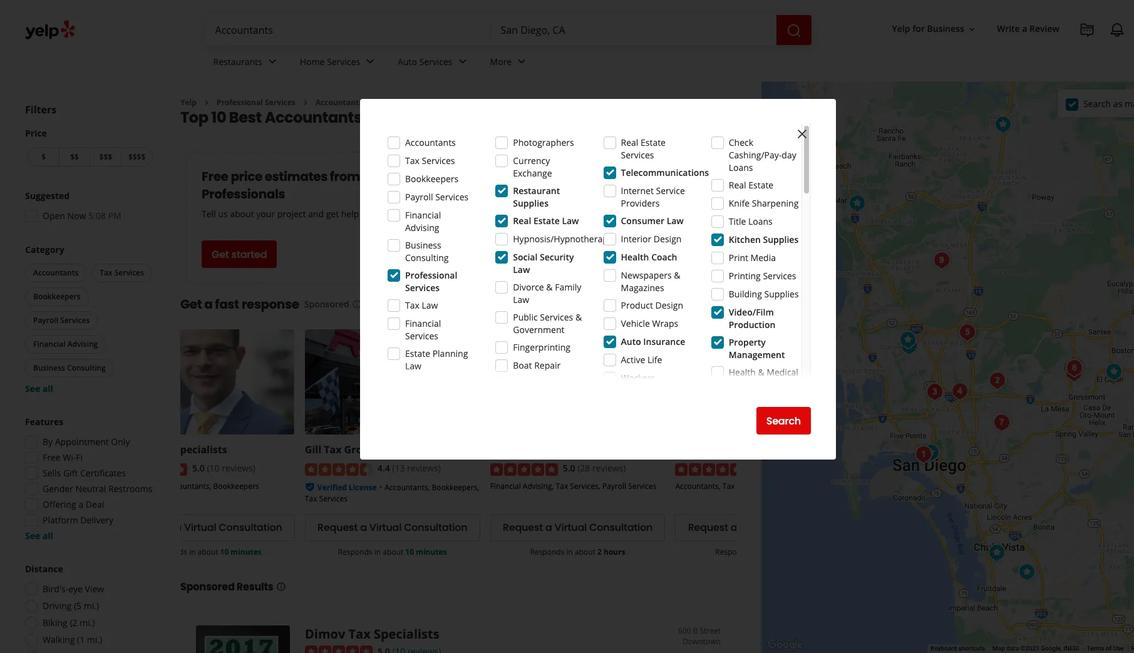 Task type: vqa. For each thing, say whether or not it's contained in the screenshot.
the rightmost Dimov Tax Specialists
yes



Task type: locate. For each thing, give the bounding box(es) containing it.
1 vertical spatial design
[[655, 299, 683, 311]]

1 24 chevron down v2 image from the left
[[265, 54, 280, 69]]

taxplus image
[[896, 328, 921, 353]]

1 horizontal spatial free
[[202, 168, 228, 186]]

business down financial advising button
[[33, 363, 65, 373]]

10 up sponsored results
[[220, 547, 229, 557]]

3 request from the left
[[503, 521, 543, 535]]

group containing features
[[21, 416, 155, 542]]

write
[[997, 23, 1020, 35]]

1 request a virtual consultation from the left
[[132, 521, 282, 535]]

payroll services
[[405, 191, 469, 203], [33, 315, 90, 326]]

request
[[132, 521, 172, 535], [318, 521, 358, 535], [503, 521, 543, 535], [688, 521, 728, 535]]

virtual for dimov tax specialists
[[184, 521, 216, 535]]

divorce
[[513, 281, 544, 293]]

mi.) for walking (1 mi.)
[[87, 634, 102, 646]]

category
[[25, 244, 64, 256]]

property
[[729, 336, 766, 348]]

health down interior on the right top of the page
[[621, 251, 649, 263]]

free inside group
[[43, 452, 61, 463]]

services
[[327, 55, 360, 67], [419, 55, 452, 67], [265, 97, 295, 108], [621, 149, 654, 161], [422, 155, 455, 167], [435, 191, 469, 203], [114, 267, 144, 278], [763, 270, 796, 282], [405, 282, 440, 294], [540, 311, 573, 323], [60, 315, 90, 326], [405, 330, 438, 342], [799, 443, 839, 457], [628, 481, 657, 491], [737, 481, 765, 491], [319, 493, 348, 504]]

wraps
[[652, 318, 678, 329]]

request a virtual consultation
[[132, 521, 282, 535], [318, 521, 467, 535], [503, 521, 653, 535], [688, 521, 838, 535]]

loans down "cashing/pay-" at the top right of the page
[[729, 162, 753, 173]]

1 horizontal spatial consulting
[[405, 252, 449, 264]]

grigg financial group image
[[948, 379, 973, 404]]

get
[[212, 247, 229, 262], [180, 296, 202, 313]]

request for cka
[[688, 521, 728, 535]]

4.4 star rating image
[[305, 463, 373, 476]]

tax
[[405, 155, 420, 167], [395, 168, 418, 186], [100, 267, 112, 278], [405, 299, 420, 311], [154, 443, 172, 457], [324, 443, 342, 457], [778, 443, 796, 457], [120, 481, 132, 491], [556, 481, 568, 491], [723, 481, 735, 491], [305, 493, 317, 504], [349, 626, 371, 642]]

all for category
[[43, 383, 53, 395]]

0 vertical spatial financial advising
[[405, 209, 441, 234]]

keyboard shortcuts button
[[931, 644, 985, 653]]

public services & government
[[513, 311, 582, 336]]

walking (1 mi.)
[[43, 634, 102, 646]]

yelp for business
[[892, 23, 964, 35]]

see all button for features
[[25, 530, 53, 542]]

request a virtual consultation button
[[120, 514, 295, 542], [305, 514, 480, 542], [490, 514, 665, 542], [675, 514, 851, 542]]

0 vertical spatial all
[[43, 383, 53, 395]]

0 vertical spatial get
[[212, 247, 229, 262]]

group containing suggested
[[21, 190, 155, 226]]

0 horizontal spatial dimov tax specialists link
[[120, 443, 227, 457]]

1 horizontal spatial tax services
[[405, 155, 455, 167]]

16 verified v2 image
[[305, 482, 315, 492]]

0 vertical spatial search
[[1083, 97, 1111, 109]]

dimov tax specialists for bottom "dimov tax specialists" 'link'
[[305, 626, 439, 642]]

supplies down restaurant
[[513, 197, 549, 209]]

1 consultation from the left
[[219, 521, 282, 535]]

print media
[[729, 252, 776, 264]]

request a virtual consultation up responds in about
[[688, 521, 838, 535]]

1 5.0 from the left
[[192, 462, 205, 474]]

leroy chen tax service image
[[989, 410, 1015, 435]]

3 virtual from the left
[[555, 521, 587, 535]]

all down platform
[[43, 530, 53, 542]]

0 horizontal spatial search
[[766, 414, 801, 428]]

3 consultation from the left
[[589, 521, 653, 535]]

1 vertical spatial payroll services
[[33, 315, 90, 326]]

suggested
[[25, 190, 70, 202]]

and left get
[[308, 208, 324, 220]]

0 horizontal spatial financial advising
[[33, 339, 98, 349]]

4 responds from the left
[[715, 547, 750, 557]]

certificates
[[80, 467, 126, 479]]

auto
[[398, 55, 417, 67], [621, 336, 641, 348]]

0 horizontal spatial professional services
[[217, 97, 295, 108]]

2 consultation from the left
[[404, 521, 467, 535]]

payroll down bookkeepers button
[[33, 315, 58, 326]]

1 horizontal spatial responds in about 10 minutes
[[338, 547, 447, 557]]

payroll services down bookkeepers button
[[33, 315, 90, 326]]

accountants, inside accountants, bookkeepers, tax services
[[385, 482, 430, 493]]

2 horizontal spatial accountants,
[[675, 481, 721, 491]]

0 vertical spatial dimov
[[120, 443, 152, 457]]

view
[[85, 583, 104, 595]]

biking (2 mi.)
[[43, 617, 95, 629]]

3 responds from the left
[[530, 547, 565, 557]]

yelp inside button
[[892, 23, 910, 35]]

notifications image
[[1110, 23, 1125, 38]]

24 chevron down v2 image inside more link
[[514, 54, 529, 69]]

responds in about 10 minutes for dimov tax specialists
[[153, 547, 262, 557]]

compensation
[[621, 385, 681, 396]]

estate for real estate law
[[534, 215, 560, 227]]

2 request from the left
[[318, 521, 358, 535]]

0 horizontal spatial auto
[[398, 55, 417, 67]]

& for health
[[758, 366, 764, 378]]

keyboard shortcuts
[[931, 645, 985, 652]]

2 see from the top
[[25, 530, 40, 542]]

2 5.0 from the left
[[563, 462, 575, 474]]

1 horizontal spatial dimov tax specialists link
[[305, 626, 439, 642]]

free up 'sells'
[[43, 452, 61, 463]]

4 request from the left
[[688, 521, 728, 535]]

loans up kitchen supplies
[[748, 215, 773, 227]]

see for features
[[25, 530, 40, 542]]

title
[[729, 215, 746, 227]]

1 horizontal spatial health
[[729, 366, 756, 378]]

business
[[927, 23, 964, 35], [405, 239, 441, 251], [33, 363, 65, 373]]

1 vertical spatial professional services
[[405, 269, 457, 294]]

see all
[[25, 383, 53, 395], [25, 530, 53, 542]]

1 vertical spatial consulting
[[67, 363, 106, 373]]

supplies for building supplies
[[764, 288, 799, 300]]

payroll services inside button
[[33, 315, 90, 326]]

photographers
[[513, 137, 574, 148]]

law up "interior design"
[[667, 215, 684, 227]]

virtual up responds in about 2 hours
[[555, 521, 587, 535]]

2 horizontal spatial payroll
[[602, 481, 626, 491]]

services inside public services & government
[[540, 311, 573, 323]]

5 star rating image
[[120, 463, 187, 476], [490, 463, 558, 476], [305, 646, 373, 653]]

2 16 chevron right v2 image from the left
[[300, 98, 310, 108]]

1 horizontal spatial sponsored
[[304, 298, 349, 310]]

design for product design
[[655, 299, 683, 311]]

accountants down home
[[265, 107, 362, 128]]

(1
[[77, 634, 85, 646]]

business down sponsored
[[405, 239, 441, 251]]

2 vertical spatial supplies
[[764, 288, 799, 300]]

1 responds in about 10 minutes from the left
[[153, 547, 262, 557]]

cka accounting and tax services image
[[1062, 356, 1087, 381]]

2 vertical spatial group
[[21, 416, 155, 542]]

1 horizontal spatial professional
[[405, 269, 457, 281]]

get left fast
[[180, 296, 202, 313]]

1 responds from the left
[[153, 547, 187, 557]]

0 vertical spatial health
[[621, 251, 649, 263]]

1 see all button from the top
[[25, 383, 53, 395]]

auto for auto insurance
[[621, 336, 641, 348]]

government
[[513, 324, 565, 336]]

2 reviews) from the left
[[407, 462, 441, 474]]

supplies for kitchen supplies
[[763, 234, 799, 245]]

consultation for gill tax group
[[404, 521, 467, 535]]

yelp for yelp link
[[180, 97, 197, 108]]

2 in from the left
[[374, 547, 381, 557]]

0 vertical spatial consulting
[[405, 252, 449, 264]]

5.0 for 5.0 (10 reviews)
[[192, 462, 205, 474]]

near
[[365, 107, 401, 128]]

0 vertical spatial from
[[330, 168, 360, 186]]

top hat tax & financial service image
[[929, 248, 954, 273]]

1 request a virtual consultation button from the left
[[120, 514, 295, 542]]

get left started
[[212, 247, 229, 262]]

request a virtual consultation down accountants, bookkeepers, tax services
[[318, 521, 467, 535]]

1 horizontal spatial business consulting
[[405, 239, 449, 264]]

0 horizontal spatial services,
[[134, 481, 164, 491]]

0 vertical spatial yelp
[[892, 23, 910, 35]]

0 vertical spatial business
[[927, 23, 964, 35]]

search up cka accounting and tax services 'link'
[[766, 414, 801, 428]]

real for real estate services
[[621, 137, 638, 148]]

2 all from the top
[[43, 530, 53, 542]]

1 vertical spatial see all
[[25, 530, 53, 542]]

professional up tax law
[[405, 269, 457, 281]]

tax services down pm
[[100, 267, 144, 278]]

2 see all button from the top
[[25, 530, 53, 542]]

auto inside 'search' "dialog"
[[621, 336, 641, 348]]

jdp forensic accounting image
[[991, 112, 1016, 137]]

services inside real estate services
[[621, 149, 654, 161]]

yelp for business button
[[887, 18, 982, 40]]

& down the coach
[[674, 269, 680, 281]]

real for real estate law
[[513, 215, 531, 227]]

supplies inside restaurant supplies
[[513, 197, 549, 209]]

bookkeepers,
[[432, 482, 479, 493]]

24 chevron down v2 image for auto services
[[455, 54, 470, 69]]

real inside real estate services
[[621, 137, 638, 148]]

16 info v2 image
[[276, 582, 286, 592]]

see up distance
[[25, 530, 40, 542]]

reviews) right (13 in the bottom of the page
[[407, 462, 441, 474]]

search dialog
[[0, 0, 1134, 653]]

see all button down platform
[[25, 530, 53, 542]]

responds in about 10 minutes up sponsored results
[[153, 547, 262, 557]]

1 vertical spatial specialists
[[374, 626, 439, 642]]

0 horizontal spatial sponsored
[[180, 580, 235, 594]]

2 horizontal spatial reviews)
[[592, 462, 626, 474]]

1 vertical spatial advising
[[67, 339, 98, 349]]

business consulting down sponsored
[[405, 239, 449, 264]]

2 request a virtual consultation button from the left
[[305, 514, 480, 542]]

0 horizontal spatial dimov tax specialists
[[120, 443, 227, 457]]

1 horizontal spatial financial advising
[[405, 209, 441, 234]]

1 see from the top
[[25, 383, 40, 395]]

by
[[43, 436, 53, 448]]

free price estimates from local tax professionals image
[[623, 182, 685, 245]]

consultation for dimov tax specialists
[[219, 521, 282, 535]]

responds in about 10 minutes down accountants, bookkeepers, tax services
[[338, 547, 447, 557]]

5 star rating image for 5.0 (10 reviews)
[[120, 463, 187, 476]]

0 horizontal spatial from
[[330, 168, 360, 186]]

1 horizontal spatial bookkeepers
[[213, 481, 259, 491]]

0 vertical spatial and
[[308, 208, 324, 220]]

business left the 16 chevron down v2 icon
[[927, 23, 964, 35]]

1 horizontal spatial 5.0
[[563, 462, 575, 474]]

search inside button
[[766, 414, 801, 428]]

advising up business consulting button
[[67, 339, 98, 349]]

gill tax group image
[[911, 442, 936, 467]]

all
[[43, 383, 53, 395], [43, 530, 53, 542]]

estate inside real estate services
[[641, 137, 666, 148]]

close image
[[795, 126, 810, 141]]

bookkeepers inside 'search' "dialog"
[[405, 173, 459, 185]]

0 vertical spatial mi.)
[[84, 600, 99, 612]]

24 chevron down v2 image
[[265, 54, 280, 69], [455, 54, 470, 69], [514, 54, 529, 69]]

0 vertical spatial real
[[621, 137, 638, 148]]

google image
[[765, 637, 806, 653]]

law inside social security law
[[513, 264, 530, 276]]

16 chevron right v2 image left accountants link
[[300, 98, 310, 108]]

auto right 24 chevron down v2 image
[[398, 55, 417, 67]]

0 horizontal spatial bookkeepers
[[33, 291, 81, 302]]

driving (5 mi.)
[[43, 600, 99, 612]]

all down business consulting button
[[43, 383, 53, 395]]

1 see all from the top
[[25, 383, 53, 395]]

consulting inside 'search' "dialog"
[[405, 252, 449, 264]]

write a review link
[[992, 18, 1065, 40]]

real estate
[[729, 179, 774, 191]]

sponsored results
[[180, 580, 273, 594]]

4 virtual from the left
[[740, 521, 772, 535]]

internet
[[621, 185, 654, 197]]

l & l tax services image
[[1062, 361, 1087, 386]]

estate planning law
[[405, 348, 468, 372]]

2 see all from the top
[[25, 530, 53, 542]]

get inside get started button
[[212, 247, 229, 262]]

option group
[[21, 563, 155, 653]]

request down advising,
[[503, 521, 543, 535]]

see all down platform
[[25, 530, 53, 542]]

design up the wraps
[[655, 299, 683, 311]]

0 horizontal spatial reviews)
[[222, 462, 255, 474]]

24 chevron down v2 image for more
[[514, 54, 529, 69]]

bookkeepers button
[[25, 287, 89, 306]]

supplies
[[513, 197, 549, 209], [763, 234, 799, 245], [764, 288, 799, 300]]

started
[[231, 247, 267, 262]]

cka accounting and tax services
[[675, 443, 839, 457]]

consultation up responds in about
[[775, 521, 838, 535]]

16 chevron right v2 image for professional services
[[202, 98, 212, 108]]

1 horizontal spatial business
[[405, 239, 441, 251]]

& inside the divorce & family law
[[546, 281, 553, 293]]

virtual for cka accounting and tax services
[[740, 521, 772, 535]]

request a virtual consultation button down accountants, bookkeepers, tax services
[[305, 514, 480, 542]]

0 horizontal spatial specialists
[[175, 443, 227, 457]]

estimates
[[265, 168, 328, 186]]

request a virtual consultation for cka accounting and tax services
[[688, 521, 838, 535]]

2 responds in about 10 minutes from the left
[[338, 547, 447, 557]]

free left price
[[202, 168, 228, 186]]

1 horizontal spatial dimov tax specialists
[[305, 626, 439, 642]]

0 vertical spatial payroll
[[405, 191, 433, 203]]

open
[[43, 210, 65, 222]]

& inside public services & government
[[575, 311, 582, 323]]

0 vertical spatial loans
[[729, 162, 753, 173]]

a up responds in about 2 hours
[[545, 521, 552, 535]]

yelp left "for"
[[892, 23, 910, 35]]

5 star rating image for 5.0 (28 reviews)
[[490, 463, 558, 476]]

24 chevron down v2 image right auto services
[[455, 54, 470, 69]]

0 horizontal spatial consulting
[[67, 363, 106, 373]]

virtual down accountants, bookkeepers, tax services
[[369, 521, 402, 535]]

supplies up media
[[763, 234, 799, 245]]

0 vertical spatial specialists
[[175, 443, 227, 457]]

see all button up features
[[25, 383, 53, 395]]

request down verified
[[318, 521, 358, 535]]

request down restrooms
[[132, 521, 172, 535]]

3 request a virtual consultation button from the left
[[490, 514, 665, 542]]

from right help on the top left of the page
[[361, 208, 381, 220]]

distance
[[25, 563, 63, 575]]

1 reviews) from the left
[[222, 462, 255, 474]]

medical
[[767, 366, 798, 378]]

see all for category
[[25, 383, 53, 395]]

0 horizontal spatial 24 chevron down v2 image
[[265, 54, 280, 69]]

0 vertical spatial see all button
[[25, 383, 53, 395]]

1 vertical spatial financial advising
[[33, 339, 98, 349]]

24 chevron down v2 image right the more
[[514, 54, 529, 69]]

and down search button
[[757, 443, 776, 457]]

cka accounting and tax services link
[[675, 443, 839, 457]]

fingerprinting
[[513, 341, 571, 353]]

2 horizontal spatial 24 chevron down v2 image
[[514, 54, 529, 69]]

search image
[[786, 23, 801, 38]]

see for category
[[25, 383, 40, 395]]

david yorks tax service image
[[845, 191, 870, 216]]

1 horizontal spatial search
[[1083, 97, 1111, 109]]

map region
[[691, 7, 1134, 653]]

virtual
[[184, 521, 216, 535], [369, 521, 402, 535], [555, 521, 587, 535], [740, 521, 772, 535]]

group
[[21, 190, 155, 226], [23, 244, 155, 395], [21, 416, 155, 542]]

1 horizontal spatial professional services
[[405, 269, 457, 294]]

2 vertical spatial mi.)
[[87, 634, 102, 646]]

1 vertical spatial mi.)
[[80, 617, 95, 629]]

& left family
[[546, 281, 553, 293]]

health down the management
[[729, 366, 756, 378]]

kitchen supplies
[[729, 234, 799, 245]]

professional services
[[217, 97, 295, 108], [405, 269, 457, 294]]

accountants up bookkeepers button
[[33, 267, 78, 278]]

1 horizontal spatial accountants,
[[385, 482, 430, 493]]

accountants inside 'button'
[[33, 267, 78, 278]]

financial advising inside button
[[33, 339, 98, 349]]

vehicle wraps
[[621, 318, 678, 329]]

0 vertical spatial sponsored
[[304, 298, 349, 310]]

home services
[[300, 55, 360, 67]]

law down financial services
[[405, 360, 421, 372]]

payroll down 5.0 (28 reviews)
[[602, 481, 626, 491]]

tell
[[202, 208, 216, 220]]

2
[[597, 547, 602, 557]]

0 horizontal spatial dimov
[[120, 443, 152, 457]]

real up knife
[[729, 179, 746, 191]]

0 vertical spatial professional
[[217, 97, 263, 108]]

write a review
[[997, 23, 1060, 35]]

16 chevron right v2 image
[[202, 98, 212, 108], [300, 98, 310, 108]]

see all up features
[[25, 383, 53, 395]]

mi.) right (5
[[84, 600, 99, 612]]

1 virtual from the left
[[184, 521, 216, 535]]

consultation down bookkeepers,
[[404, 521, 467, 535]]

yelp left best
[[180, 97, 197, 108]]

3 24 chevron down v2 image from the left
[[514, 54, 529, 69]]

business inside user actions element
[[927, 23, 964, 35]]

4 consultation from the left
[[775, 521, 838, 535]]

loans
[[729, 162, 753, 173], [748, 215, 773, 227]]

mi.) right '(1'
[[87, 634, 102, 646]]

real down restaurant supplies
[[513, 215, 531, 227]]

0 vertical spatial auto
[[398, 55, 417, 67]]

hoffman & associates image
[[955, 320, 980, 345], [955, 320, 980, 345]]

accountants, for accountants, bookkeepers, tax services
[[385, 482, 430, 493]]

virtual down tax services, accountants, bookkeepers
[[184, 521, 216, 535]]

dimov for left "dimov tax specialists" 'link'
[[120, 443, 152, 457]]

title loans
[[729, 215, 773, 227]]

accountants, for accountants, tax services
[[675, 481, 721, 491]]

0 horizontal spatial payroll
[[33, 315, 58, 326]]

request a virtual consultation for gill tax group
[[318, 521, 467, 535]]

1 horizontal spatial yelp
[[892, 23, 910, 35]]

accountants, down 4.4 (13 reviews)
[[385, 482, 430, 493]]

24 chevron down v2 image inside auto services link
[[455, 54, 470, 69]]

1 vertical spatial health
[[729, 366, 756, 378]]

estate down financial services
[[405, 348, 430, 359]]

search left as
[[1083, 97, 1111, 109]]

service
[[656, 185, 685, 197]]

1 vertical spatial search
[[766, 414, 801, 428]]

0 vertical spatial dimov tax specialists
[[120, 443, 227, 457]]

1 vertical spatial free
[[43, 452, 61, 463]]

payroll
[[405, 191, 433, 203], [33, 315, 58, 326], [602, 481, 626, 491]]

estate for real estate services
[[641, 137, 666, 148]]

consulting down financial advising button
[[67, 363, 106, 373]]

from left local
[[330, 168, 360, 186]]

& down family
[[575, 311, 582, 323]]

16 info v2 image
[[352, 299, 362, 310]]

(2
[[70, 617, 77, 629]]

supplies down printing services
[[764, 288, 799, 300]]

0 horizontal spatial health
[[621, 251, 649, 263]]

1 vertical spatial yelp
[[180, 97, 197, 108]]

1 horizontal spatial 24 chevron down v2 image
[[455, 54, 470, 69]]

24 chevron down v2 image inside restaurants "link"
[[265, 54, 280, 69]]

& inside newspapers & magazines
[[674, 269, 680, 281]]

h&r block image
[[1102, 359, 1127, 385]]

1 all from the top
[[43, 383, 53, 395]]

diego,
[[436, 107, 483, 128]]

1 horizontal spatial payroll
[[405, 191, 433, 203]]

a left deal
[[79, 498, 83, 510]]

sponsored left the results at the left
[[180, 580, 235, 594]]

16 chevron right v2 image for accountants
[[300, 98, 310, 108]]

4 in from the left
[[752, 547, 758, 557]]

0 vertical spatial payroll services
[[405, 191, 469, 203]]

estate up hypnosis/hypnotherapy
[[534, 215, 560, 227]]

sharpening
[[752, 197, 799, 209]]

bookkeepers down accountants 'button'
[[33, 291, 81, 302]]

1 vertical spatial all
[[43, 530, 53, 542]]

map data ©2023 google, inegi
[[993, 645, 1079, 652]]

get for get started
[[212, 247, 229, 262]]

1 vertical spatial payroll
[[33, 315, 58, 326]]

1 services, from the left
[[134, 481, 164, 491]]

payroll services up businesses.
[[405, 191, 469, 203]]

24 chevron down v2 image right "restaurants"
[[265, 54, 280, 69]]

request a virtual consultation button up responds in about 2 hours
[[490, 514, 665, 542]]

2 minutes from the left
[[416, 547, 447, 557]]

5.0 left (28
[[563, 462, 575, 474]]

0 vertical spatial bookkeepers
[[405, 173, 459, 185]]

2 horizontal spatial business
[[927, 23, 964, 35]]

5.0 for 5.0 (28 reviews)
[[563, 462, 575, 474]]

free inside free price estimates from local tax professionals tell us about your project and get help from sponsored businesses.
[[202, 168, 228, 186]]

gift
[[63, 467, 78, 479]]

4 request a virtual consultation button from the left
[[675, 514, 851, 542]]

tax services down san
[[405, 155, 455, 167]]

1 vertical spatial supplies
[[763, 234, 799, 245]]

0 vertical spatial advising
[[405, 222, 439, 234]]

reviews) right (28
[[592, 462, 626, 474]]

10 down accountants, bookkeepers, tax services
[[405, 547, 414, 557]]

professional services up tax law
[[405, 269, 457, 294]]

coach
[[651, 251, 677, 263]]

2 24 chevron down v2 image from the left
[[455, 54, 470, 69]]

specialists for bottom "dimov tax specialists" 'link'
[[374, 626, 439, 642]]

cka accounting and tax services image
[[1062, 356, 1087, 381]]

law down social
[[513, 264, 530, 276]]

health for health coach
[[621, 251, 649, 263]]

free for wi-
[[43, 452, 61, 463]]

1 request from the left
[[132, 521, 172, 535]]

estate
[[641, 137, 666, 148], [749, 179, 774, 191], [534, 215, 560, 227], [405, 348, 430, 359]]

estate up knife sharpening
[[749, 179, 774, 191]]

None search field
[[205, 15, 814, 45]]

auto inside business categories element
[[398, 55, 417, 67]]

professional down restaurants "link"
[[217, 97, 263, 108]]

4 request a virtual consultation from the left
[[688, 521, 838, 535]]

0 horizontal spatial professional
[[217, 97, 263, 108]]

design
[[654, 233, 682, 245], [655, 299, 683, 311]]

sponsored for sponsored
[[304, 298, 349, 310]]

1 vertical spatial business
[[405, 239, 441, 251]]

1 minutes from the left
[[231, 547, 262, 557]]

16 chevron right v2 image right yelp link
[[202, 98, 212, 108]]

2 virtual from the left
[[369, 521, 402, 535]]

24 chevron down v2 image
[[363, 54, 378, 69]]

professional services down restaurants "link"
[[217, 97, 295, 108]]

1 horizontal spatial 5 star rating image
[[305, 646, 373, 653]]

advising inside button
[[67, 339, 98, 349]]

request down accountants, tax services
[[688, 521, 728, 535]]

$$$$
[[128, 152, 145, 162]]

accountants inside 'search' "dialog"
[[405, 137, 456, 148]]

your
[[256, 208, 275, 220]]

restaurants
[[213, 55, 262, 67]]

tax services, accountants, bookkeepers
[[120, 481, 259, 491]]

request a virtual consultation button down tax services, accountants, bookkeepers
[[120, 514, 295, 542]]

yelp
[[892, 23, 910, 35], [180, 97, 197, 108]]

0 horizontal spatial 5.0
[[192, 462, 205, 474]]

request for gill
[[318, 521, 358, 535]]

accountants, down 4.8 star rating image
[[675, 481, 721, 491]]

estate up telecommunications
[[641, 137, 666, 148]]

request a virtual consultation down tax services, accountants, bookkeepers
[[132, 521, 282, 535]]

0 vertical spatial free
[[202, 168, 228, 186]]

2 request a virtual consultation from the left
[[318, 521, 467, 535]]

1 horizontal spatial 16 chevron right v2 image
[[300, 98, 310, 108]]

mi.) for biking (2 mi.)
[[80, 617, 95, 629]]

in
[[189, 547, 196, 557], [374, 547, 381, 557], [566, 547, 573, 557], [752, 547, 758, 557]]

1 horizontal spatial advising
[[405, 222, 439, 234]]

dimov tax specialists image
[[919, 440, 944, 465]]

1 vertical spatial see
[[25, 530, 40, 542]]

0 vertical spatial see
[[25, 383, 40, 395]]

california
[[486, 107, 560, 128]]

1 vertical spatial get
[[180, 296, 202, 313]]

search for search
[[766, 414, 801, 428]]

1 16 chevron right v2 image from the left
[[202, 98, 212, 108]]

services inside financial services
[[405, 330, 438, 342]]

& down the management
[[758, 366, 764, 378]]

map
[[993, 645, 1005, 652]]



Task type: describe. For each thing, give the bounding box(es) containing it.
a up responds in about
[[731, 521, 737, 535]]

imaccounting image
[[897, 334, 922, 359]]

advising inside financial advising
[[405, 222, 439, 234]]

$$
[[70, 152, 79, 162]]

search as ma
[[1083, 97, 1134, 109]]

kitchen
[[729, 234, 761, 245]]

street
[[700, 626, 721, 636]]

building
[[729, 288, 762, 300]]

accountants down home services link
[[316, 97, 363, 108]]

1 vertical spatial dimov tax specialists link
[[305, 626, 439, 642]]

request a virtual consultation button for gill tax group
[[305, 514, 480, 542]]

use
[[1113, 645, 1124, 652]]

services inside accountants, bookkeepers, tax services
[[319, 493, 348, 504]]

san
[[404, 107, 433, 128]]

minutes for group
[[416, 547, 447, 557]]

more link
[[480, 45, 539, 81]]

professional services inside 'search' "dialog"
[[405, 269, 457, 294]]

financial advising inside 'search' "dialog"
[[405, 209, 441, 234]]

responds in about
[[715, 547, 783, 557]]

user actions element
[[882, 16, 1134, 93]]

request for dimov
[[132, 521, 172, 535]]

neutral
[[75, 483, 106, 495]]

top 10 best accountants near san diego, california
[[180, 107, 560, 128]]

video/film production
[[729, 306, 776, 331]]

law up financial services
[[422, 299, 438, 311]]

keyboard
[[931, 645, 957, 652]]

top hat tax & financial service image
[[929, 248, 954, 273]]

david york's tax service image
[[922, 380, 948, 405]]

open now 5:08 pm
[[43, 210, 121, 222]]

price
[[231, 168, 262, 186]]

supplies for restaurant supplies
[[513, 197, 549, 209]]

a down license
[[360, 521, 367, 535]]

data
[[1007, 645, 1019, 652]]

16 chevron down v2 image
[[967, 24, 977, 34]]

24 chevron down v2 image for restaurants
[[265, 54, 280, 69]]

auto insurance
[[621, 336, 685, 348]]

virtual for gill tax group
[[369, 521, 402, 535]]

cashing/pay-
[[729, 149, 782, 161]]

design for interior design
[[654, 233, 682, 245]]

law inside "estate planning law"
[[405, 360, 421, 372]]

workers compensation law
[[621, 372, 681, 409]]

insurance
[[643, 336, 685, 348]]

auto for auto services
[[398, 55, 417, 67]]

law inside the divorce & family law
[[513, 294, 529, 306]]

verified license
[[317, 482, 377, 493]]

gill tax group image
[[911, 442, 936, 467]]

tax services inside button
[[100, 267, 144, 278]]

security
[[540, 251, 574, 263]]

group containing category
[[23, 244, 155, 395]]

payroll inside 'search' "dialog"
[[405, 191, 433, 203]]

yelp for yelp for business
[[892, 23, 910, 35]]

taxlana image
[[985, 368, 1010, 393]]

0 vertical spatial professional services
[[217, 97, 295, 108]]

free for price
[[202, 168, 228, 186]]

option group containing distance
[[21, 563, 155, 653]]

interior design
[[621, 233, 682, 245]]

fast
[[215, 296, 239, 313]]

social
[[513, 251, 538, 263]]

4.8 star rating image
[[675, 463, 743, 476]]

real for real estate
[[729, 179, 746, 191]]

divorce & family law
[[513, 281, 581, 306]]

gill tax group link
[[305, 443, 375, 457]]

boat repair
[[513, 359, 561, 371]]

social security law
[[513, 251, 574, 276]]

10 for gill tax group
[[405, 547, 414, 557]]

4.4 (13 reviews)
[[378, 462, 441, 474]]

& for divorce
[[546, 281, 553, 293]]

platform
[[43, 514, 78, 526]]

5:08
[[88, 210, 106, 222]]

3 in from the left
[[566, 547, 573, 557]]

2 responds from the left
[[338, 547, 372, 557]]

home services link
[[290, 45, 388, 81]]

mi.) for driving (5 mi.)
[[84, 600, 99, 612]]

auto services link
[[388, 45, 480, 81]]

payroll inside button
[[33, 315, 58, 326]]

tax inside free price estimates from local tax professionals tell us about your project and get help from sponsored businesses.
[[395, 168, 418, 186]]

real estate services
[[621, 137, 666, 161]]

sponsored for sponsored results
[[180, 580, 235, 594]]

next image
[[720, 297, 735, 312]]

accountants link
[[316, 97, 363, 108]]

business inside business consulting
[[405, 239, 441, 251]]

1 vertical spatial and
[[757, 443, 776, 457]]

home
[[300, 55, 325, 67]]

reviews) for dimov tax specialists
[[222, 462, 255, 474]]

request a virtual consultation for dimov tax specialists
[[132, 521, 282, 535]]

verified license button
[[317, 481, 377, 493]]

product
[[621, 299, 653, 311]]

tax inside button
[[100, 267, 112, 278]]

loans inside check cashing/pay-day loans
[[729, 162, 753, 173]]

dimov for bottom "dimov tax specialists" 'link'
[[305, 626, 345, 642]]

health for health & medical
[[729, 366, 756, 378]]

professional inside 'search' "dialog"
[[405, 269, 457, 281]]

business consulting inside button
[[33, 363, 106, 373]]

bird's-
[[43, 583, 68, 595]]

project
[[277, 208, 306, 220]]

tax inside accountants, bookkeepers, tax services
[[305, 493, 317, 504]]

and inside free price estimates from local tax professionals tell us about your project and get help from sponsored businesses.
[[308, 208, 324, 220]]

tax services inside 'search' "dialog"
[[405, 155, 455, 167]]

active
[[621, 354, 645, 366]]

price group
[[25, 127, 155, 169]]

business consulting inside 'search' "dialog"
[[405, 239, 449, 264]]

request a virtual consultation button for dimov tax specialists
[[120, 514, 295, 542]]

specialists for left "dimov tax specialists" 'link'
[[175, 443, 227, 457]]

request a virtual consultation button for cka accounting and tax services
[[675, 514, 851, 542]]

vehicle
[[621, 318, 650, 329]]

business categories element
[[203, 45, 1134, 81]]

financial inside button
[[33, 339, 65, 349]]

10 right top
[[211, 107, 226, 128]]

homestate solutions image
[[1015, 560, 1040, 585]]

0 horizontal spatial accountants,
[[166, 481, 211, 491]]

about inside free price estimates from local tax professionals tell us about your project and get help from sponsored businesses.
[[230, 208, 254, 220]]

yelp link
[[180, 97, 197, 108]]

as
[[1113, 97, 1122, 109]]

$ button
[[28, 147, 59, 167]]

of
[[1106, 645, 1112, 652]]

financial advising button
[[25, 335, 106, 354]]

payroll services inside 'search' "dialog"
[[405, 191, 469, 203]]

downtown
[[683, 636, 721, 647]]

estate for real estate
[[749, 179, 774, 191]]

10 for dimov tax specialists
[[220, 547, 229, 557]]

internet service providers
[[621, 185, 685, 209]]

a right write
[[1022, 23, 1027, 35]]

law inside workers compensation law
[[621, 397, 637, 409]]

only
[[111, 436, 130, 448]]

consultation for cka accounting and tax services
[[775, 521, 838, 535]]

currency exchange
[[513, 155, 552, 179]]

1 vertical spatial loans
[[748, 215, 773, 227]]

for
[[913, 23, 925, 35]]

& for newspapers
[[674, 269, 680, 281]]

appointment
[[55, 436, 109, 448]]

currency
[[513, 155, 550, 167]]

ferregut services image
[[984, 540, 1010, 566]]

verified
[[317, 482, 347, 493]]

financial services
[[405, 318, 441, 342]]

all for features
[[43, 530, 53, 542]]

dimov tax specialists for left "dimov tax specialists" 'link'
[[120, 443, 227, 457]]

a left fast
[[204, 296, 213, 313]]

by appointment only
[[43, 436, 130, 448]]

get for get a fast response
[[180, 296, 202, 313]]

video/film
[[729, 306, 774, 318]]

boat
[[513, 359, 532, 371]]

accountants button
[[25, 264, 87, 282]]

1 in from the left
[[189, 547, 196, 557]]

offering a deal
[[43, 498, 104, 510]]

minutes for specialists
[[231, 547, 262, 557]]

a down tax services, accountants, bookkeepers
[[175, 521, 182, 535]]

check cashing/pay-day loans
[[729, 137, 796, 173]]

terms
[[1087, 645, 1104, 652]]

get
[[326, 208, 339, 220]]

google,
[[1041, 645, 1062, 652]]

see all for features
[[25, 530, 53, 542]]

see all button for category
[[25, 383, 53, 395]]

check
[[729, 137, 753, 148]]

2 services, from the left
[[570, 481, 600, 491]]

responds in about 10 minutes for gill tax group
[[338, 547, 447, 557]]

free price estimates from local tax professionals tell us about your project and get help from sponsored businesses.
[[202, 168, 477, 220]]

consulting inside business consulting button
[[67, 363, 106, 373]]

price
[[25, 127, 47, 139]]

3 reviews) from the left
[[592, 462, 626, 474]]

0 horizontal spatial business
[[33, 363, 65, 373]]

auto services
[[398, 55, 452, 67]]

gender neutral restrooms
[[43, 483, 153, 495]]

businesses.
[[429, 208, 477, 220]]

accountants, tax services
[[675, 481, 765, 491]]

printing services
[[729, 270, 796, 282]]

estate inside "estate planning law"
[[405, 348, 430, 359]]

reviews) for gill tax group
[[407, 462, 441, 474]]

$$$$ button
[[121, 147, 153, 167]]

accountants, bookkeepers, tax services
[[305, 482, 479, 504]]

results
[[237, 580, 273, 594]]

3 request a virtual consultation from the left
[[503, 521, 653, 535]]

get a fast response
[[180, 296, 299, 313]]

bookkeepers inside bookkeepers button
[[33, 291, 81, 302]]

walking
[[43, 634, 75, 646]]

1 horizontal spatial from
[[361, 208, 381, 220]]

projects image
[[1080, 23, 1095, 38]]

newspapers
[[621, 269, 672, 281]]

law up hypnosis/hypnotherapy
[[562, 215, 579, 227]]

gill tax group
[[305, 443, 375, 457]]

wi-
[[63, 452, 76, 463]]

search for search as ma
[[1083, 97, 1111, 109]]

sells
[[43, 467, 61, 479]]



